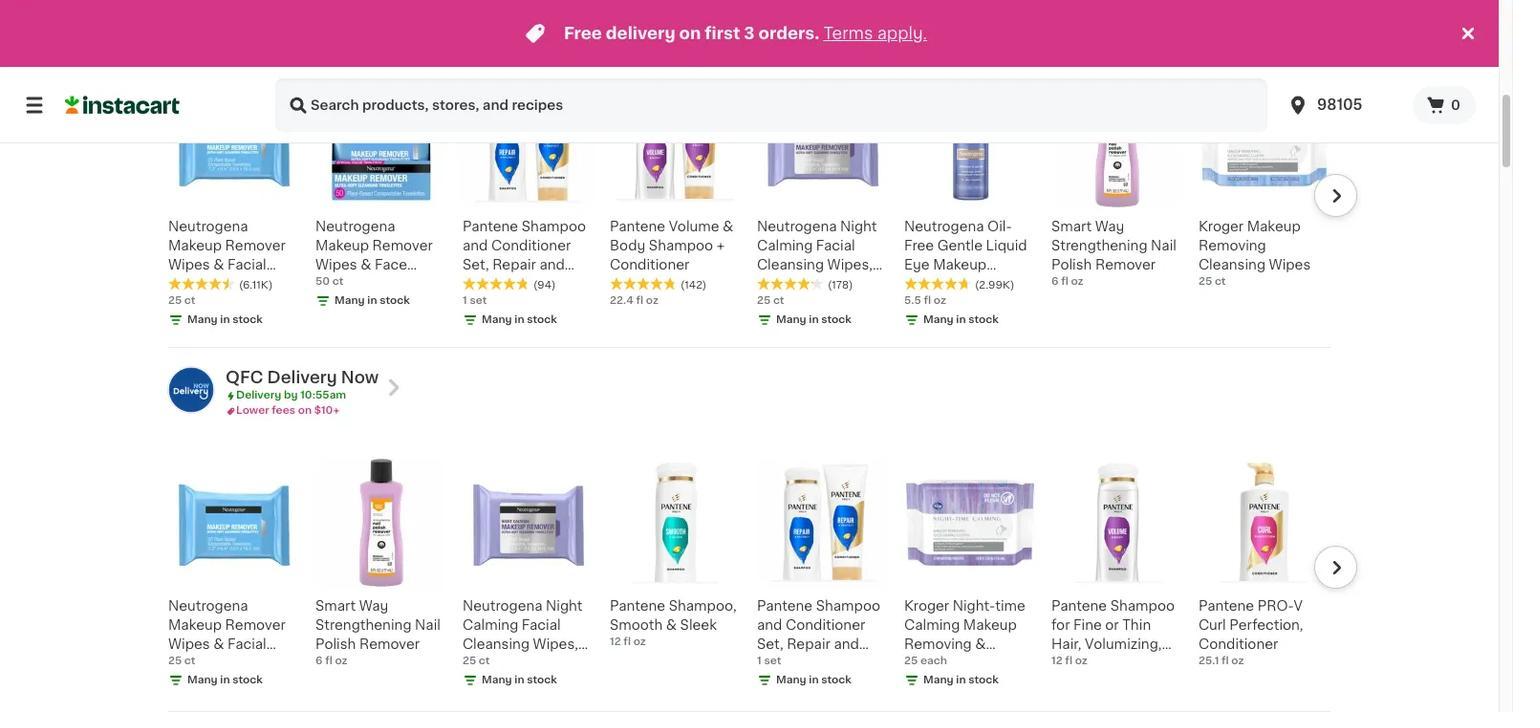 Task type: locate. For each thing, give the bounding box(es) containing it.
pantene inside the pantene volume & body shampoo + conditioner
[[610, 220, 666, 234]]

delivery up delivery by 10:55am
[[267, 370, 337, 386]]

1 horizontal spatial pantene shampoo and conditioner set, repair and protect for damaged hair
[[757, 600, 881, 690]]

conditioner
[[491, 239, 571, 253], [610, 259, 690, 272], [786, 619, 866, 632], [1199, 638, 1279, 652]]

on inside limited time offer region
[[679, 26, 701, 41]]

0 vertical spatial 1 set
[[463, 296, 487, 306]]

0 vertical spatial set
[[470, 296, 487, 306]]

oz inside pantene shampoo, smooth & sleek 12 fl oz
[[634, 637, 646, 648]]

pantene inside pantene shampoo for fine or thin hair, volumizing, lightweight, color safe
[[1052, 600, 1107, 613]]

set
[[470, 296, 487, 306], [764, 656, 781, 667]]

0 horizontal spatial set
[[470, 296, 487, 306]]

1 horizontal spatial removing
[[1199, 239, 1267, 253]]

fl inside pantene shampoo, smooth & sleek 12 fl oz
[[624, 637, 631, 648]]

(2.99k)
[[975, 281, 1015, 291]]

0 horizontal spatial protect
[[463, 278, 513, 291]]

damaged
[[463, 297, 528, 310], [757, 676, 823, 690]]

towelettes
[[168, 297, 242, 310], [316, 297, 389, 310], [168, 676, 242, 690]]

1 horizontal spatial 12
[[1052, 656, 1063, 667]]

fl
[[1061, 277, 1069, 287], [636, 296, 644, 306], [924, 296, 931, 306], [624, 637, 631, 648], [325, 656, 333, 667], [1066, 656, 1073, 667], [1222, 656, 1229, 667]]

0 vertical spatial night
[[841, 220, 877, 234]]

1 vertical spatial nail
[[415, 619, 441, 632]]

1 horizontal spatial calming
[[757, 239, 813, 253]]

conditioner inside pantene pro-v curl perfection, conditioner 25.1 fl oz
[[1199, 638, 1279, 652]]

1
[[463, 296, 467, 306], [757, 656, 762, 667]]

1 horizontal spatial hair
[[826, 676, 854, 690]]

0 horizontal spatial on
[[298, 406, 312, 416]]

1 horizontal spatial repair
[[787, 638, 831, 652]]

0 vertical spatial wipes,
[[828, 259, 873, 272]]

1 vertical spatial protect
[[757, 657, 807, 671]]

removing inside kroger night-time calming makeup removing & cleansing cloths
[[905, 638, 972, 652]]

2 horizontal spatial for
[[1052, 619, 1070, 632]]

delivery
[[606, 26, 676, 41]]

on left first
[[679, 26, 701, 41]]

1 vertical spatial smart way strengthening nail polish remover 6 fl oz
[[316, 600, 441, 667]]

terms apply. link
[[824, 26, 928, 41]]

facial
[[816, 239, 855, 253], [228, 259, 267, 272], [522, 619, 561, 632], [228, 638, 267, 652]]

1 horizontal spatial 1 set
[[757, 656, 781, 667]]

body
[[610, 239, 646, 253]]

nail
[[1151, 239, 1177, 253], [415, 619, 441, 632]]

0 horizontal spatial removing
[[905, 638, 972, 652]]

calming inside kroger night-time calming makeup removing & cleansing cloths
[[905, 619, 960, 632]]

0 horizontal spatial 12
[[610, 637, 621, 648]]

0
[[1452, 98, 1461, 112]]

removing
[[1199, 239, 1267, 253], [905, 638, 972, 652]]

0 horizontal spatial wipes,
[[533, 638, 578, 652]]

0 vertical spatial damaged
[[463, 297, 528, 310]]

3
[[744, 26, 755, 41]]

1 98105 button from the left
[[1276, 78, 1413, 132]]

on for fees
[[298, 406, 312, 416]]

12 down smooth on the left of the page
[[610, 637, 621, 648]]

1 horizontal spatial hypoallergenic
[[757, 278, 860, 291]]

0 horizontal spatial nail
[[415, 619, 441, 632]]

1 horizontal spatial strengthening
[[1052, 239, 1148, 253]]

and
[[463, 239, 488, 253], [540, 259, 565, 272], [757, 619, 783, 632], [834, 638, 859, 652]]

0 vertical spatial neutrogena makeup remover wipes & facial cleansing towelettes
[[168, 220, 286, 310]]

pantene shampoo and conditioner set, repair and protect for damaged hair
[[463, 220, 586, 310], [757, 600, 881, 690]]

free left delivery
[[564, 26, 602, 41]]

0 vertical spatial delivery
[[267, 370, 337, 386]]

2 vertical spatial for
[[811, 657, 829, 671]]

1 vertical spatial night
[[546, 600, 583, 613]]

makeup inside kroger night-time calming makeup removing & cleansing cloths
[[964, 619, 1017, 632]]

for
[[516, 278, 535, 291], [1052, 619, 1070, 632], [811, 657, 829, 671]]

25 ct
[[168, 296, 196, 306], [757, 296, 785, 306], [168, 656, 196, 667], [463, 656, 490, 667]]

cleansing
[[757, 259, 824, 272], [1199, 259, 1266, 272], [168, 278, 235, 291], [316, 278, 382, 291], [463, 638, 530, 652], [168, 657, 235, 671], [905, 657, 972, 671]]

on down delivery by 10:55am
[[298, 406, 312, 416]]

1 horizontal spatial 1
[[757, 656, 762, 667]]

neutrogena night calming facial cleansing wipes, hypoallergenic
[[757, 220, 877, 291], [463, 600, 583, 671]]

0 vertical spatial removing
[[1199, 239, 1267, 253]]

0 vertical spatial way
[[1096, 220, 1125, 234]]

free inside neutrogena oil- free gentle liquid eye makeup remover
[[905, 239, 934, 253]]

1 vertical spatial kroger
[[905, 600, 950, 613]]

delivery
[[267, 370, 337, 386], [236, 390, 281, 401]]

color
[[1138, 657, 1175, 671]]

remover inside neutrogena makeup remover wipes & face cleansing towelettes
[[373, 239, 433, 253]]

2 item carousel region from the top
[[142, 450, 1358, 704]]

night
[[841, 220, 877, 234], [546, 600, 583, 613]]

cleansing inside neutrogena makeup remover wipes & face cleansing towelettes
[[316, 278, 382, 291]]

remover inside neutrogena oil- free gentle liquid eye makeup remover
[[905, 278, 965, 291]]

& inside neutrogena makeup remover wipes & face cleansing towelettes
[[361, 259, 371, 272]]

pantene
[[463, 220, 518, 234], [610, 220, 666, 234], [610, 600, 666, 613], [757, 600, 813, 613], [1052, 600, 1107, 613], [1199, 600, 1255, 613]]

for inside pantene shampoo for fine or thin hair, volumizing, lightweight, color safe
[[1052, 619, 1070, 632]]

neutrogena inside neutrogena makeup remover wipes & face cleansing towelettes
[[316, 220, 395, 234]]

0 horizontal spatial smart way strengthening nail polish remover 6 fl oz
[[316, 600, 441, 667]]

0 horizontal spatial smart
[[316, 600, 356, 613]]

0 horizontal spatial 1
[[463, 296, 467, 306]]

0 horizontal spatial way
[[359, 600, 388, 613]]

set,
[[463, 259, 489, 272], [757, 638, 784, 652]]

kroger for kroger night-time calming makeup removing & cleansing cloths
[[905, 600, 950, 613]]

1 horizontal spatial free
[[905, 239, 934, 253]]

smart
[[1052, 220, 1092, 234], [316, 600, 356, 613]]

strengthening
[[1052, 239, 1148, 253], [316, 619, 412, 632]]

1 horizontal spatial way
[[1096, 220, 1125, 234]]

oz
[[1071, 277, 1084, 287], [646, 296, 659, 306], [934, 296, 947, 306], [634, 637, 646, 648], [335, 656, 348, 667], [1075, 656, 1088, 667], [1232, 656, 1244, 667]]

neutrogena
[[168, 220, 248, 234], [316, 220, 395, 234], [757, 220, 837, 234], [905, 220, 984, 234], [168, 600, 248, 613], [463, 600, 543, 613]]

0 horizontal spatial hair
[[532, 297, 559, 310]]

0 vertical spatial repair
[[493, 259, 536, 272]]

0 vertical spatial polish
[[1052, 259, 1092, 272]]

way
[[1096, 220, 1125, 234], [359, 600, 388, 613]]

22.4
[[610, 296, 634, 306]]

1 vertical spatial way
[[359, 600, 388, 613]]

50 ct
[[316, 277, 344, 287]]

free
[[564, 26, 602, 41], [905, 239, 934, 253]]

6
[[1052, 277, 1059, 287], [316, 656, 323, 667]]

50
[[316, 277, 330, 287]]

1 horizontal spatial kroger
[[1199, 220, 1244, 234]]

removing inside kroger makeup removing cleansing wipes 25 ct
[[1199, 239, 1267, 253]]

towelettes for smart way strengthening nail polish remover
[[168, 676, 242, 690]]

towelettes for neutrogena makeup remover wipes & face cleansing towelettes
[[168, 297, 242, 310]]

cloths
[[975, 657, 1019, 671]]

neutrogena makeup remover wipes & facial cleansing towelettes for smart way strengthening nail polish remover
[[168, 600, 286, 690]]

repair
[[493, 259, 536, 272], [787, 638, 831, 652]]

1 horizontal spatial wipes,
[[828, 259, 873, 272]]

ct
[[333, 277, 344, 287], [1215, 277, 1226, 287], [184, 296, 196, 306], [773, 296, 785, 306], [184, 656, 196, 667], [479, 656, 490, 667]]

1 horizontal spatial set,
[[757, 638, 784, 652]]

1 vertical spatial removing
[[905, 638, 972, 652]]

0 horizontal spatial strengthening
[[316, 619, 412, 632]]

many
[[335, 296, 365, 306], [187, 315, 218, 325], [482, 315, 512, 325], [776, 315, 807, 325], [924, 315, 954, 325], [187, 675, 218, 686], [482, 675, 512, 686], [776, 675, 807, 686], [924, 675, 954, 686]]

1 vertical spatial for
[[1052, 619, 1070, 632]]

0 vertical spatial smart way strengthening nail polish remover 6 fl oz
[[1052, 220, 1177, 287]]

0 horizontal spatial kroger
[[905, 600, 950, 613]]

oil-
[[988, 220, 1012, 234]]

kroger inside kroger makeup removing cleansing wipes 25 ct
[[1199, 220, 1244, 234]]

0 horizontal spatial neutrogena night calming facial cleansing wipes, hypoallergenic
[[463, 600, 583, 671]]

stock
[[380, 296, 410, 306], [233, 315, 263, 325], [527, 315, 557, 325], [822, 315, 852, 325], [969, 315, 999, 325], [233, 675, 263, 686], [527, 675, 557, 686], [822, 675, 852, 686], [969, 675, 999, 686]]

neutrogena makeup remover wipes & facial cleansing towelettes
[[168, 220, 286, 310], [168, 600, 286, 690]]

1 neutrogena makeup remover wipes & facial cleansing towelettes from the top
[[168, 220, 286, 310]]

item carousel region
[[142, 70, 1358, 340], [142, 450, 1358, 704]]

1 vertical spatial hair
[[826, 676, 854, 690]]

None search field
[[275, 78, 1268, 132]]

delivery up lower
[[236, 390, 281, 401]]

0 vertical spatial smart
[[1052, 220, 1092, 234]]

wipes
[[168, 259, 210, 272], [316, 259, 357, 272], [1269, 259, 1311, 272], [168, 638, 210, 652]]

5.5
[[905, 296, 922, 306]]

hypoallergenic
[[757, 278, 860, 291], [463, 657, 565, 671]]

2 neutrogena makeup remover wipes & facial cleansing towelettes from the top
[[168, 600, 286, 690]]

0 vertical spatial on
[[679, 26, 701, 41]]

in
[[367, 296, 377, 306], [220, 315, 230, 325], [515, 315, 525, 325], [809, 315, 819, 325], [957, 315, 966, 325], [220, 675, 230, 686], [515, 675, 525, 686], [809, 675, 819, 686], [957, 675, 966, 686]]

1 horizontal spatial polish
[[1052, 259, 1092, 272]]

1 vertical spatial item carousel region
[[142, 450, 1358, 704]]

0 vertical spatial item carousel region
[[142, 70, 1358, 340]]

(178)
[[828, 281, 853, 291]]

5.5 fl oz
[[905, 296, 947, 306]]

2 horizontal spatial calming
[[905, 619, 960, 632]]

calming
[[757, 239, 813, 253], [463, 619, 519, 632], [905, 619, 960, 632]]

makeup inside neutrogena oil- free gentle liquid eye makeup remover
[[933, 259, 987, 272]]

0 horizontal spatial calming
[[463, 619, 519, 632]]

0 vertical spatial 12
[[610, 637, 621, 648]]

pantene inside pantene pro-v curl perfection, conditioner 25.1 fl oz
[[1199, 600, 1255, 613]]

v
[[1294, 600, 1303, 613]]

1 vertical spatial delivery
[[236, 390, 281, 401]]

0 vertical spatial pantene shampoo and conditioner set, repair and protect for damaged hair
[[463, 220, 586, 310]]

★★★★★
[[168, 278, 235, 291], [168, 278, 235, 291], [463, 278, 530, 291], [463, 278, 530, 291], [610, 278, 677, 291], [610, 278, 677, 291], [757, 278, 824, 291], [757, 278, 824, 291], [905, 278, 971, 291], [905, 278, 971, 291]]

lower
[[236, 406, 269, 416]]

0 horizontal spatial 6
[[316, 656, 323, 667]]

12 down hair,
[[1052, 656, 1063, 667]]

towelettes inside neutrogena makeup remover wipes & face cleansing towelettes
[[316, 297, 389, 310]]

12
[[610, 637, 621, 648], [1052, 656, 1063, 667]]

hair
[[532, 297, 559, 310], [826, 676, 854, 690]]

0 vertical spatial hair
[[532, 297, 559, 310]]

1 vertical spatial free
[[905, 239, 934, 253]]

pantene volume & body shampoo + conditioner
[[610, 220, 734, 272]]

1 vertical spatial set
[[764, 656, 781, 667]]

now
[[341, 370, 379, 386]]

terms
[[824, 26, 873, 41]]

1 horizontal spatial night
[[841, 220, 877, 234]]

on for delivery
[[679, 26, 701, 41]]

0 button
[[1413, 86, 1476, 124]]

0 vertical spatial 6
[[1052, 277, 1059, 287]]

kroger night-time calming makeup removing & cleansing cloths
[[905, 600, 1026, 671]]

hair,
[[1052, 638, 1082, 652]]

protect
[[463, 278, 513, 291], [757, 657, 807, 671]]

apply.
[[878, 26, 928, 41]]

pantene shampoo, smooth & sleek 12 fl oz
[[610, 600, 737, 648]]

1 horizontal spatial on
[[679, 26, 701, 41]]

0 horizontal spatial 1 set
[[463, 296, 487, 306]]

0 vertical spatial neutrogena night calming facial cleansing wipes, hypoallergenic
[[757, 220, 877, 291]]

1 vertical spatial hypoallergenic
[[463, 657, 565, 671]]

& inside pantene shampoo, smooth & sleek 12 fl oz
[[666, 619, 677, 632]]

fl inside pantene pro-v curl perfection, conditioner 25.1 fl oz
[[1222, 656, 1229, 667]]

1 horizontal spatial set
[[764, 656, 781, 667]]

free delivery on first 3 orders. terms apply.
[[564, 26, 928, 41]]

free up eye
[[905, 239, 934, 253]]

0 vertical spatial free
[[564, 26, 602, 41]]

kroger
[[1199, 220, 1244, 234], [905, 600, 950, 613]]

1 vertical spatial polish
[[316, 638, 356, 652]]

smart way strengthening nail polish remover 6 fl oz
[[1052, 220, 1177, 287], [316, 600, 441, 667]]

25 each
[[905, 656, 947, 667]]

oz inside pantene pro-v curl perfection, conditioner 25.1 fl oz
[[1232, 656, 1244, 667]]

0 vertical spatial 1
[[463, 296, 467, 306]]

(142)
[[681, 281, 707, 291]]

kroger inside kroger night-time calming makeup removing & cleansing cloths
[[905, 600, 950, 613]]

0 vertical spatial kroger
[[1199, 220, 1244, 234]]

98105 button
[[1276, 78, 1413, 132], [1287, 78, 1402, 132]]

many in stock
[[335, 296, 410, 306], [187, 315, 263, 325], [482, 315, 557, 325], [776, 315, 852, 325], [924, 315, 999, 325], [187, 675, 263, 686], [482, 675, 557, 686], [776, 675, 852, 686], [924, 675, 999, 686]]

1 vertical spatial repair
[[787, 638, 831, 652]]

curl
[[1199, 619, 1227, 632]]

orders.
[[759, 26, 820, 41]]

0 vertical spatial protect
[[463, 278, 513, 291]]

1 vertical spatial on
[[298, 406, 312, 416]]

1 item carousel region from the top
[[142, 70, 1358, 340]]



Task type: describe. For each thing, give the bounding box(es) containing it.
1 horizontal spatial smart
[[1052, 220, 1092, 234]]

1 vertical spatial 1 set
[[757, 656, 781, 667]]

makeup inside kroger makeup removing cleansing wipes 25 ct
[[1248, 220, 1301, 234]]

fine
[[1074, 619, 1102, 632]]

0 vertical spatial strengthening
[[1052, 239, 1148, 253]]

& inside kroger night-time calming makeup removing & cleansing cloths
[[976, 638, 986, 652]]

12 fl oz
[[1052, 656, 1088, 667]]

shampoo inside the pantene volume & body shampoo + conditioner
[[649, 239, 713, 253]]

2 98105 button from the left
[[1287, 78, 1402, 132]]

conditioner inside the pantene volume & body shampoo + conditioner
[[610, 259, 690, 272]]

neutrogena inside neutrogena oil- free gentle liquid eye makeup remover
[[905, 220, 984, 234]]

by
[[284, 390, 298, 401]]

makeup inside neutrogena makeup remover wipes & face cleansing towelettes
[[316, 239, 369, 253]]

0 vertical spatial hypoallergenic
[[757, 278, 860, 291]]

+
[[717, 239, 725, 253]]

0 horizontal spatial set,
[[463, 259, 489, 272]]

perfection,
[[1230, 619, 1304, 632]]

eye
[[905, 259, 930, 272]]

lower fees on $10+
[[236, 406, 340, 416]]

1 vertical spatial wipes,
[[533, 638, 578, 652]]

night-
[[953, 600, 996, 613]]

pantene shampoo for fine or thin hair, volumizing, lightweight, color safe
[[1052, 600, 1175, 690]]

1 horizontal spatial 6
[[1052, 277, 1059, 287]]

$10+
[[314, 406, 340, 416]]

(94)
[[534, 281, 556, 291]]

sleek
[[680, 619, 717, 632]]

0 horizontal spatial damaged
[[463, 297, 528, 310]]

Search field
[[275, 78, 1268, 132]]

1 horizontal spatial neutrogena night calming facial cleansing wipes, hypoallergenic
[[757, 220, 877, 291]]

1 horizontal spatial for
[[811, 657, 829, 671]]

22.4 fl oz
[[610, 296, 659, 306]]

qfc delivery now
[[226, 370, 379, 386]]

0 horizontal spatial for
[[516, 278, 535, 291]]

safe
[[1052, 676, 1082, 690]]

1 horizontal spatial nail
[[1151, 239, 1177, 253]]

1 horizontal spatial smart way strengthening nail polish remover 6 fl oz
[[1052, 220, 1177, 287]]

delivery by 10:55am
[[236, 390, 346, 401]]

shampoo,
[[669, 600, 737, 613]]

shampoo inside pantene shampoo for fine or thin hair, volumizing, lightweight, color safe
[[1111, 600, 1175, 613]]

cleansing inside kroger night-time calming makeup removing & cleansing cloths
[[905, 657, 972, 671]]

time
[[996, 600, 1026, 613]]

& inside the pantene volume & body shampoo + conditioner
[[723, 220, 734, 234]]

1 vertical spatial 12
[[1052, 656, 1063, 667]]

ct inside kroger makeup removing cleansing wipes 25 ct
[[1215, 277, 1226, 287]]

each
[[921, 656, 947, 667]]

1 vertical spatial strengthening
[[316, 619, 412, 632]]

25.1
[[1199, 656, 1219, 667]]

(6.11k)
[[239, 281, 273, 291]]

98105
[[1318, 98, 1363, 112]]

pantene inside pantene shampoo, smooth & sleek 12 fl oz
[[610, 600, 666, 613]]

pantene pro-v curl perfection, conditioner 25.1 fl oz
[[1199, 600, 1304, 667]]

first
[[705, 26, 740, 41]]

liquid
[[986, 239, 1028, 253]]

kroger for kroger makeup removing cleansing wipes 25 ct
[[1199, 220, 1244, 234]]

neutrogena makeup remover wipes & face cleansing towelettes
[[316, 220, 433, 310]]

smooth
[[610, 619, 663, 632]]

kroger makeup removing cleansing wipes 25 ct
[[1199, 220, 1311, 287]]

1 vertical spatial set,
[[757, 638, 784, 652]]

1 vertical spatial pantene shampoo and conditioner set, repair and protect for damaged hair
[[757, 600, 881, 690]]

volumizing,
[[1085, 638, 1162, 652]]

fees
[[272, 406, 295, 416]]

limited time offer region
[[0, 0, 1457, 67]]

face
[[375, 259, 407, 272]]

thin
[[1123, 619, 1151, 632]]

25 inside kroger makeup removing cleansing wipes 25 ct
[[1199, 277, 1213, 287]]

1 horizontal spatial damaged
[[757, 676, 823, 690]]

gentle
[[938, 239, 983, 253]]

pro-
[[1258, 600, 1294, 613]]

12 inside pantene shampoo, smooth & sleek 12 fl oz
[[610, 637, 621, 648]]

qfc
[[226, 370, 263, 386]]

cleansing inside kroger makeup removing cleansing wipes 25 ct
[[1199, 259, 1266, 272]]

wipes inside neutrogena makeup remover wipes & face cleansing towelettes
[[316, 259, 357, 272]]

free inside limited time offer region
[[564, 26, 602, 41]]

1 vertical spatial smart
[[316, 600, 356, 613]]

1 vertical spatial 6
[[316, 656, 323, 667]]

instacart logo image
[[65, 94, 180, 117]]

volume
[[669, 220, 720, 234]]

qfc delivery now image
[[168, 368, 214, 413]]

1 vertical spatial 1
[[757, 656, 762, 667]]

0 horizontal spatial repair
[[493, 259, 536, 272]]

10:55am
[[300, 390, 346, 401]]

lightweight,
[[1052, 657, 1135, 671]]

0 horizontal spatial hypoallergenic
[[463, 657, 565, 671]]

neutrogena makeup remover wipes & facial cleansing towelettes for neutrogena makeup remover wipes & face cleansing towelettes
[[168, 220, 286, 310]]

or
[[1106, 619, 1119, 632]]

0 horizontal spatial night
[[546, 600, 583, 613]]

wipes inside kroger makeup removing cleansing wipes 25 ct
[[1269, 259, 1311, 272]]

neutrogena oil- free gentle liquid eye makeup remover
[[905, 220, 1028, 291]]



Task type: vqa. For each thing, say whether or not it's contained in the screenshot.
right Smart Way Strengthening Nail Polish Remover 6 Fl Oz
yes



